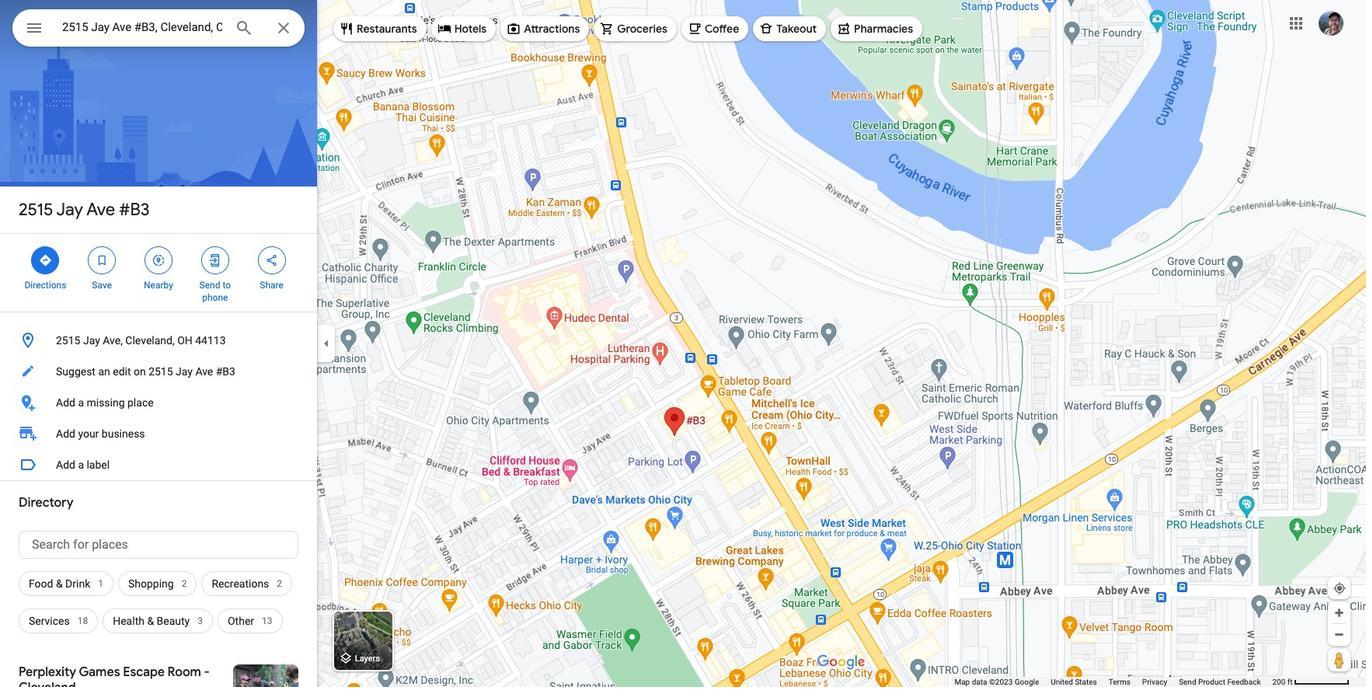 Task type: describe. For each thing, give the bounding box(es) containing it.
2515 Jay Ave #B3, Cleveland, OH 44113 field
[[12, 9, 305, 47]]

google
[[1015, 678, 1040, 686]]

add for add a label
[[56, 459, 75, 471]]

phone
[[202, 292, 228, 303]]

missing
[[87, 396, 125, 409]]

edit
[[113, 365, 131, 378]]

coffee button
[[682, 10, 749, 47]]

suggest an edit on 2515 jay ave #b3
[[56, 365, 236, 378]]

44113
[[195, 334, 226, 347]]

food
[[29, 578, 53, 590]]

save
[[92, 280, 112, 291]]

2515 jay ave, cleveland, oh 44113
[[56, 334, 226, 347]]

beauty
[[157, 615, 190, 627]]


[[208, 252, 222, 269]]

your
[[78, 428, 99, 440]]

 button
[[12, 9, 56, 50]]

united states button
[[1051, 677, 1097, 687]]

send for send to phone
[[199, 280, 220, 291]]

0 horizontal spatial ave
[[86, 199, 115, 221]]

privacy button
[[1143, 677, 1168, 687]]

add a missing place button
[[0, 387, 317, 418]]

13
[[262, 616, 272, 627]]

& for drink
[[56, 578, 63, 590]]

health & beauty 3
[[113, 615, 203, 627]]

suggest an edit on 2515 jay ave #b3 button
[[0, 356, 317, 387]]

3
[[198, 616, 203, 627]]

shopping 2
[[128, 578, 187, 590]]

& for beauty
[[147, 615, 154, 627]]

games
[[79, 665, 120, 680]]

hotels button
[[431, 10, 496, 47]]

send product feedback button
[[1179, 677, 1261, 687]]

map
[[955, 678, 970, 686]]

ft
[[1288, 678, 1293, 686]]

200 ft
[[1273, 678, 1293, 686]]

perplexity
[[19, 665, 76, 680]]

to
[[223, 280, 231, 291]]

add for add your business
[[56, 428, 75, 440]]

hotels
[[455, 22, 487, 36]]

share
[[260, 280, 284, 291]]

send to phone
[[199, 280, 231, 303]]

takeout button
[[753, 10, 826, 47]]

send product feedback
[[1179, 678, 1261, 686]]

restaurants
[[357, 22, 417, 36]]

place
[[128, 396, 154, 409]]


[[95, 252, 109, 269]]

none field inside 2515 jay ave #b3, cleveland, oh 44113 "field"
[[62, 18, 222, 37]]

jay for ave,
[[83, 334, 100, 347]]

takeout
[[777, 22, 817, 36]]

on
[[134, 365, 146, 378]]

2515 for 2515 jay ave, cleveland, oh 44113
[[56, 334, 80, 347]]

show your location image
[[1333, 581, 1347, 595]]

directions
[[24, 280, 66, 291]]

2 for recreations
[[277, 578, 282, 589]]

zoom out image
[[1334, 629, 1346, 641]]

add a label button
[[0, 449, 317, 480]]

add a missing place
[[56, 396, 154, 409]]

2515 jay ave, cleveland, oh 44113 button
[[0, 325, 317, 356]]

add for add a missing place
[[56, 396, 75, 409]]

room
[[168, 665, 201, 680]]

google maps element
[[0, 0, 1367, 687]]


[[38, 252, 52, 269]]

ave inside suggest an edit on 2515 jay ave #b3 button
[[195, 365, 213, 378]]

jay for ave
[[56, 199, 83, 221]]

groceries button
[[594, 10, 677, 47]]

perplexity games escape room - cleveland link
[[0, 652, 317, 687]]

united
[[1051, 678, 1074, 686]]

map data ©2023 google
[[955, 678, 1040, 686]]

health
[[113, 615, 145, 627]]

0 vertical spatial #b3
[[119, 199, 150, 221]]

 search field
[[12, 9, 305, 50]]

actions for 2515 jay ave #b3 region
[[0, 234, 317, 312]]



Task type: vqa. For each thing, say whether or not it's contained in the screenshot.


Task type: locate. For each thing, give the bounding box(es) containing it.
2515
[[19, 199, 53, 221], [56, 334, 80, 347], [149, 365, 173, 378]]

attractions
[[524, 22, 580, 36]]

oh
[[177, 334, 193, 347]]

attractions button
[[501, 10, 589, 47]]

2 vertical spatial jay
[[176, 365, 193, 378]]

-
[[204, 665, 210, 680]]

none text field inside '2515 jay ave #b3' main content
[[19, 531, 299, 559]]

terms
[[1109, 678, 1131, 686]]

2515 jay ave #b3 main content
[[0, 0, 317, 687]]

1 horizontal spatial &
[[147, 615, 154, 627]]

send for send product feedback
[[1179, 678, 1197, 686]]

google account: cj baylor  
(christian.baylor@adept.ai) image
[[1319, 11, 1344, 35]]

18
[[78, 616, 88, 627]]

1 horizontal spatial send
[[1179, 678, 1197, 686]]

footer
[[955, 677, 1273, 687]]

1 vertical spatial jay
[[83, 334, 100, 347]]

jay inside button
[[176, 365, 193, 378]]

perplexity games escape room - cleveland
[[19, 665, 210, 687]]

1 add from the top
[[56, 396, 75, 409]]

a left "missing"
[[78, 396, 84, 409]]

0 horizontal spatial send
[[199, 280, 220, 291]]

0 horizontal spatial &
[[56, 578, 63, 590]]

a inside add a missing place button
[[78, 396, 84, 409]]

2 horizontal spatial 2515
[[149, 365, 173, 378]]

recreations 2
[[212, 578, 282, 590]]

services
[[29, 615, 70, 627]]

1 vertical spatial send
[[1179, 678, 1197, 686]]

0 horizontal spatial 2
[[182, 578, 187, 589]]

#b3
[[119, 199, 150, 221], [216, 365, 236, 378]]

directory
[[19, 495, 74, 511]]

1 vertical spatial 2515
[[56, 334, 80, 347]]

200 ft button
[[1273, 678, 1350, 686]]

a inside add a label button
[[78, 459, 84, 471]]

show street view coverage image
[[1329, 648, 1351, 672]]

restaurants button
[[333, 10, 427, 47]]

jay inside 'button'
[[83, 334, 100, 347]]

2 a from the top
[[78, 459, 84, 471]]

0 vertical spatial 2515
[[19, 199, 53, 221]]

pharmacies button
[[831, 10, 923, 47]]

footer containing map data ©2023 google
[[955, 677, 1273, 687]]

0 horizontal spatial 2515
[[19, 199, 53, 221]]

send left product
[[1179, 678, 1197, 686]]

2 vertical spatial 2515
[[149, 365, 173, 378]]

1 horizontal spatial 2515
[[56, 334, 80, 347]]

1 horizontal spatial ave
[[195, 365, 213, 378]]

a left label
[[78, 459, 84, 471]]

ave
[[86, 199, 115, 221], [195, 365, 213, 378]]

add a label
[[56, 459, 110, 471]]

2515 inside suggest an edit on 2515 jay ave #b3 button
[[149, 365, 173, 378]]

& right health
[[147, 615, 154, 627]]

recreations
[[212, 578, 269, 590]]

a for label
[[78, 459, 84, 471]]

0 vertical spatial &
[[56, 578, 63, 590]]

ave,
[[103, 334, 123, 347]]

feedback
[[1228, 678, 1261, 686]]

states
[[1075, 678, 1097, 686]]

coffee
[[705, 22, 739, 36]]

add your business link
[[0, 418, 317, 449]]

1 vertical spatial add
[[56, 428, 75, 440]]

2515 inside 2515 jay ave, cleveland, oh 44113 'button'
[[56, 334, 80, 347]]

2515 for 2515 jay ave #b3
[[19, 199, 53, 221]]

2515 up suggest
[[56, 334, 80, 347]]

3 add from the top
[[56, 459, 75, 471]]

add your business
[[56, 428, 145, 440]]

cleveland
[[19, 680, 76, 687]]


[[265, 252, 279, 269]]

1 2 from the left
[[182, 578, 187, 589]]

2 inside shopping 2
[[182, 578, 187, 589]]

escape
[[123, 665, 165, 680]]

2 right recreations
[[277, 578, 282, 589]]

a for missing
[[78, 396, 84, 409]]

2 2 from the left
[[277, 578, 282, 589]]

send inside send product feedback button
[[1179, 678, 1197, 686]]

add
[[56, 396, 75, 409], [56, 428, 75, 440], [56, 459, 75, 471]]

#b3 up the actions for 2515 jay ave #b3 region
[[119, 199, 150, 221]]

0 vertical spatial add
[[56, 396, 75, 409]]

suggest
[[56, 365, 96, 378]]

send up phone
[[199, 280, 220, 291]]

2 vertical spatial add
[[56, 459, 75, 471]]

food & drink 1
[[29, 578, 103, 590]]

zoom in image
[[1334, 607, 1346, 619]]

send inside send to phone
[[199, 280, 220, 291]]

label
[[87, 459, 110, 471]]

pharmacies
[[854, 22, 913, 36]]

united states
[[1051, 678, 1097, 686]]

cleveland,
[[125, 334, 175, 347]]

add down suggest
[[56, 396, 75, 409]]

add left your
[[56, 428, 75, 440]]

1 horizontal spatial 2
[[277, 578, 282, 589]]

data
[[972, 678, 988, 686]]

a
[[78, 396, 84, 409], [78, 459, 84, 471]]

2 add from the top
[[56, 428, 75, 440]]

add left label
[[56, 459, 75, 471]]

services 18
[[29, 615, 88, 627]]

©2023
[[990, 678, 1013, 686]]

&
[[56, 578, 63, 590], [147, 615, 154, 627]]

1 horizontal spatial #b3
[[216, 365, 236, 378]]

1 a from the top
[[78, 396, 84, 409]]

1 vertical spatial &
[[147, 615, 154, 627]]

1 vertical spatial a
[[78, 459, 84, 471]]

an
[[98, 365, 110, 378]]

2 for shopping
[[182, 578, 187, 589]]

#b3 inside button
[[216, 365, 236, 378]]


[[25, 17, 44, 39]]

drink
[[65, 578, 90, 590]]

2 right 'shopping'
[[182, 578, 187, 589]]

None text field
[[19, 531, 299, 559]]

ave up 
[[86, 199, 115, 221]]

footer inside google maps element
[[955, 677, 1273, 687]]

0 vertical spatial ave
[[86, 199, 115, 221]]

shopping
[[128, 578, 174, 590]]

2 inside recreations 2
[[277, 578, 282, 589]]

1
[[98, 578, 103, 589]]

2515 right on
[[149, 365, 173, 378]]

ave down 44113
[[195, 365, 213, 378]]

0 vertical spatial jay
[[56, 199, 83, 221]]

layers
[[355, 654, 380, 664]]

privacy
[[1143, 678, 1168, 686]]

1 vertical spatial #b3
[[216, 365, 236, 378]]

0 vertical spatial send
[[199, 280, 220, 291]]

None field
[[62, 18, 222, 37]]

0 vertical spatial a
[[78, 396, 84, 409]]

other 13
[[228, 615, 272, 627]]

2515 jay ave #b3
[[19, 199, 150, 221]]

2
[[182, 578, 187, 589], [277, 578, 282, 589]]


[[152, 252, 166, 269]]

1 vertical spatial ave
[[195, 365, 213, 378]]

0 horizontal spatial #b3
[[119, 199, 150, 221]]

nearby
[[144, 280, 173, 291]]

200
[[1273, 678, 1286, 686]]

groceries
[[617, 22, 668, 36]]

collapse side panel image
[[318, 335, 335, 352]]

2515 up 
[[19, 199, 53, 221]]

business
[[102, 428, 145, 440]]

#b3 down 44113
[[216, 365, 236, 378]]

terms button
[[1109, 677, 1131, 687]]

& right "food"
[[56, 578, 63, 590]]

product
[[1199, 678, 1226, 686]]

other
[[228, 615, 254, 627]]



